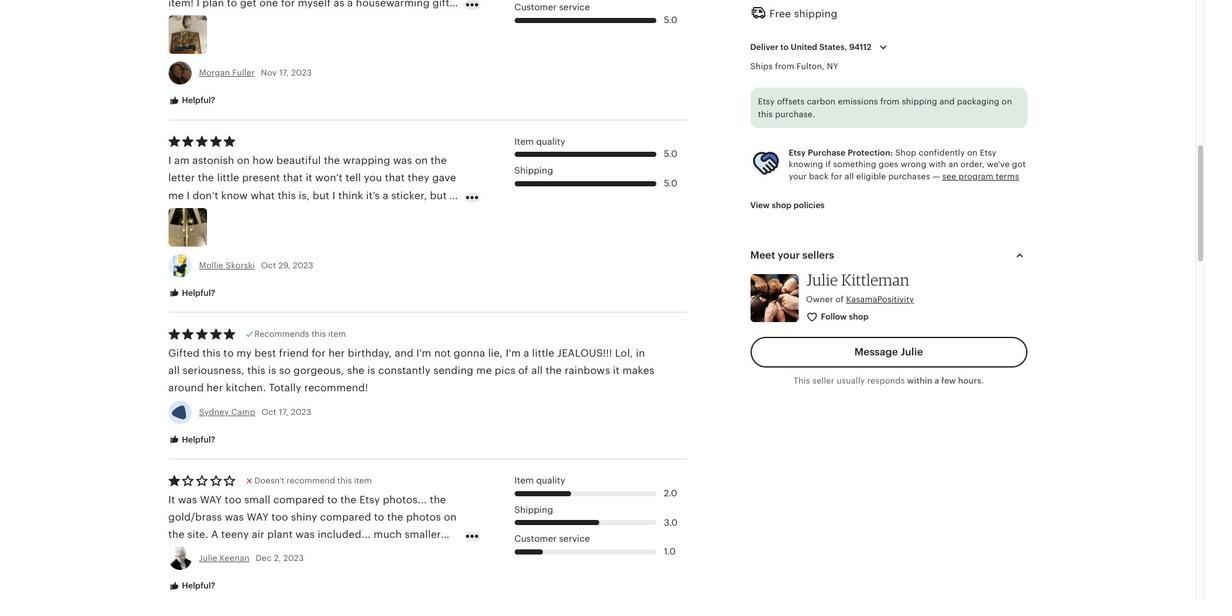 Task type: describe. For each thing, give the bounding box(es) containing it.
helpful? for first helpful? button from the top of the page
[[180, 96, 215, 105]]

sellers
[[803, 249, 835, 262]]

helpful? for 3rd helpful? button from the top
[[180, 435, 215, 445]]

etsy purchase protection:
[[789, 148, 893, 158]]

your inside dropdown button
[[778, 249, 800, 262]]

94112
[[849, 42, 872, 52]]

united
[[791, 42, 818, 52]]

purchase.
[[775, 109, 815, 119]]

doesn't
[[255, 477, 284, 486]]

customer service for 5.0
[[515, 2, 590, 12]]

0 horizontal spatial her
[[207, 382, 223, 395]]

oct for 17,
[[262, 407, 277, 417]]

helpful? for second helpful? button from the top
[[180, 288, 215, 298]]

usually
[[837, 376, 865, 386]]

seller
[[813, 376, 835, 386]]

quality for 2.0
[[536, 476, 565, 486]]

emissions
[[838, 97, 878, 106]]

quality for 5.0
[[536, 136, 565, 147]]

customer for 5.0
[[515, 2, 557, 12]]

pics
[[495, 365, 516, 377]]

julie kittleman image
[[750, 274, 799, 322]]

confidently
[[919, 148, 965, 158]]

makes
[[623, 365, 655, 377]]

shop
[[895, 148, 917, 158]]

sydney camp oct 17, 2023
[[199, 407, 312, 417]]

2023 for julie keenan dec 2, 2023
[[283, 554, 304, 564]]

4 helpful? button from the top
[[159, 575, 225, 599]]

this
[[794, 376, 810, 386]]

sydney camp link
[[199, 407, 255, 417]]

view details of this review photo by mollie skorski image
[[168, 208, 207, 247]]

ships
[[750, 61, 773, 71]]

shop for view
[[772, 200, 792, 210]]

kittleman
[[842, 270, 910, 290]]

1 horizontal spatial a
[[935, 376, 940, 386]]

of inside julie kittleman owner of kasamapositivity
[[836, 295, 844, 304]]

in
[[636, 348, 645, 360]]

morgan fuller nov 17, 2023
[[199, 68, 312, 78]]

ny
[[827, 61, 838, 71]]

lie,
[[488, 348, 503, 360]]

meet
[[750, 249, 775, 262]]

kitchen.
[[226, 382, 266, 395]]

sending
[[434, 365, 474, 377]]

birthday,
[[348, 348, 392, 360]]

best
[[254, 348, 276, 360]]

around
[[168, 382, 204, 395]]

julie for keenan
[[199, 554, 217, 564]]

message
[[855, 346, 898, 358]]

this seller usually responds within a few hours.
[[794, 376, 984, 386]]

2023 for sydney camp oct 17, 2023
[[291, 407, 312, 417]]

julie kittleman owner of kasamapositivity
[[806, 270, 914, 304]]

offsets
[[777, 97, 805, 106]]

an
[[949, 160, 959, 169]]

meet your sellers
[[750, 249, 835, 262]]

mollie skorski link
[[199, 261, 255, 270]]

skorski
[[226, 261, 255, 270]]

1 is from the left
[[268, 365, 276, 377]]

3 5.0 from the top
[[664, 178, 677, 189]]

—
[[933, 172, 940, 181]]

owner
[[806, 295, 833, 304]]

2023 for morgan fuller nov 17, 2023
[[291, 68, 312, 78]]

shop for follow
[[849, 312, 869, 322]]

recommend!
[[304, 382, 368, 395]]

seriousness,
[[183, 365, 245, 377]]

see
[[943, 172, 957, 181]]

with
[[929, 160, 946, 169]]

item quality for 2.0
[[515, 476, 565, 486]]

order,
[[961, 160, 985, 169]]

item for 2.0
[[515, 476, 534, 486]]

few
[[942, 376, 956, 386]]

item for 5.0
[[515, 136, 534, 147]]

mollie
[[199, 261, 223, 270]]

the
[[546, 365, 562, 377]]

on inside etsy offsets carbon emissions from shipping and packaging on this purchase.
[[1002, 97, 1012, 106]]

carbon
[[807, 97, 836, 106]]

service for 5.0
[[559, 2, 590, 12]]

and inside gifted this to my best friend for her birthday, and i'm not gonna lie, i'm a little jealous!!! lol, in all seriousness, this is so gorgeous, she is constantly sending me pics of all the rainbows it makes around her kitchen. totally recommend!
[[395, 348, 414, 360]]

view
[[750, 200, 770, 210]]

eligible
[[856, 172, 886, 181]]

my
[[237, 348, 252, 360]]

gifted this to my best friend for her birthday, and i'm not gonna lie, i'm a little jealous!!! lol, in all seriousness, this is so gorgeous, she is constantly sending me pics of all the rainbows it makes around her kitchen. totally recommend!
[[168, 348, 655, 395]]

something
[[833, 160, 877, 169]]

follow
[[821, 312, 847, 322]]

service for 1.0
[[559, 534, 590, 545]]

message julie button
[[750, 337, 1027, 368]]

from inside etsy offsets carbon emissions from shipping and packaging on this purchase.
[[881, 97, 900, 106]]

etsy for etsy purchase protection:
[[789, 148, 806, 158]]

jealous!!!
[[557, 348, 612, 360]]

17, for oct
[[279, 407, 289, 417]]

this down best
[[247, 365, 266, 377]]

etsy inside shop confidently on etsy knowing if something goes wrong with an order, we've got your back for all eligible purchases —
[[980, 148, 997, 158]]

got
[[1012, 160, 1026, 169]]

nov
[[261, 68, 277, 78]]

it
[[613, 365, 620, 377]]

ships from fulton, ny
[[750, 61, 838, 71]]

meet your sellers button
[[739, 240, 1039, 271]]

2,
[[274, 554, 281, 564]]

deliver to united states, 94112 button
[[741, 34, 901, 61]]

2 helpful? button from the top
[[159, 282, 225, 305]]

free
[[770, 7, 791, 20]]

policies
[[794, 200, 825, 210]]

5.0 for quality
[[664, 149, 677, 159]]

see program terms
[[943, 172, 1019, 181]]

0 horizontal spatial all
[[168, 365, 180, 377]]



Task type: vqa. For each thing, say whether or not it's contained in the screenshot.
makes
yes



Task type: locate. For each thing, give the bounding box(es) containing it.
on up order,
[[967, 148, 978, 158]]

this
[[758, 109, 773, 119], [312, 330, 326, 339], [202, 348, 221, 360], [247, 365, 266, 377], [337, 477, 352, 486]]

we've
[[987, 160, 1010, 169]]

not
[[434, 348, 451, 360]]

julie inside button
[[901, 346, 923, 358]]

etsy left offsets
[[758, 97, 775, 106]]

on inside shop confidently on etsy knowing if something goes wrong with an order, we've got your back for all eligible purchases —
[[967, 148, 978, 158]]

keenan
[[220, 554, 250, 564]]

1 vertical spatial item quality
[[515, 476, 565, 486]]

this right recommend
[[337, 477, 352, 486]]

2023 right nov
[[291, 68, 312, 78]]

1 customer service from the top
[[515, 2, 590, 12]]

item right recommend
[[354, 477, 372, 486]]

etsy
[[758, 97, 775, 106], [789, 148, 806, 158], [980, 148, 997, 158]]

your down knowing
[[789, 172, 807, 181]]

1 oct from the top
[[261, 261, 276, 270]]

1 vertical spatial shipping
[[515, 505, 553, 515]]

0 vertical spatial shipping
[[794, 7, 838, 20]]

1 horizontal spatial and
[[940, 97, 955, 106]]

protection:
[[848, 148, 893, 158]]

from right emissions
[[881, 97, 900, 106]]

shipping up deliver to united states, 94112
[[794, 7, 838, 20]]

and left packaging
[[940, 97, 955, 106]]

helpful? down mollie
[[180, 288, 215, 298]]

customer
[[515, 2, 557, 12], [515, 534, 557, 545]]

from right ships
[[775, 61, 794, 71]]

2 oct from the top
[[262, 407, 277, 417]]

shipping
[[515, 166, 553, 176], [515, 505, 553, 515]]

camp
[[231, 407, 255, 417]]

states,
[[820, 42, 847, 52]]

helpful? button down "sydney"
[[159, 429, 225, 452]]

customer service for 1.0
[[515, 534, 590, 545]]

1 vertical spatial a
[[935, 376, 940, 386]]

0 vertical spatial shipping
[[515, 166, 553, 176]]

doesn't recommend this item
[[255, 477, 372, 486]]

1 horizontal spatial julie
[[806, 270, 838, 290]]

shop right follow
[[849, 312, 869, 322]]

1 quality from the top
[[536, 136, 565, 147]]

helpful? down morgan at left top
[[180, 96, 215, 105]]

your inside shop confidently on etsy knowing if something goes wrong with an order, we've got your back for all eligible purchases —
[[789, 172, 807, 181]]

shop right view
[[772, 200, 792, 210]]

1 service from the top
[[559, 2, 590, 12]]

0 horizontal spatial is
[[268, 365, 276, 377]]

this left purchase.
[[758, 109, 773, 119]]

customer for 1.0
[[515, 534, 557, 545]]

1 vertical spatial shop
[[849, 312, 869, 322]]

and inside etsy offsets carbon emissions from shipping and packaging on this purchase.
[[940, 97, 955, 106]]

etsy up "we've"
[[980, 148, 997, 158]]

2 item from the top
[[515, 476, 534, 486]]

1 horizontal spatial for
[[831, 172, 843, 181]]

item quality for 5.0
[[515, 136, 565, 147]]

1 horizontal spatial is
[[367, 365, 375, 377]]

for inside shop confidently on etsy knowing if something goes wrong with an order, we've got your back for all eligible purchases —
[[831, 172, 843, 181]]

etsy inside etsy offsets carbon emissions from shipping and packaging on this purchase.
[[758, 97, 775, 106]]

0 vertical spatial item
[[328, 330, 346, 339]]

all down something at the top right of page
[[845, 172, 854, 181]]

17, right nov
[[279, 68, 289, 78]]

is left so
[[268, 365, 276, 377]]

within
[[907, 376, 933, 386]]

2 is from the left
[[367, 365, 375, 377]]

1 horizontal spatial her
[[329, 348, 345, 360]]

2023 right 2,
[[283, 554, 304, 564]]

julie left keenan
[[199, 554, 217, 564]]

all inside shop confidently on etsy knowing if something goes wrong with an order, we've got your back for all eligible purchases —
[[845, 172, 854, 181]]

morgan
[[199, 68, 230, 78]]

shipping inside etsy offsets carbon emissions from shipping and packaging on this purchase.
[[902, 97, 937, 106]]

1 vertical spatial service
[[559, 534, 590, 545]]

2023
[[291, 68, 312, 78], [293, 261, 314, 270], [291, 407, 312, 417], [283, 554, 304, 564]]

0 vertical spatial customer
[[515, 2, 557, 12]]

oct right camp
[[262, 407, 277, 417]]

2 horizontal spatial julie
[[901, 346, 923, 358]]

back
[[809, 172, 829, 181]]

to left my at the bottom
[[224, 348, 234, 360]]

shipping for 5.0
[[515, 166, 553, 176]]

0 horizontal spatial etsy
[[758, 97, 775, 106]]

helpful? down "sydney"
[[180, 435, 215, 445]]

fulton,
[[797, 61, 825, 71]]

2 horizontal spatial etsy
[[980, 148, 997, 158]]

julie keenan link
[[199, 554, 250, 564]]

0 horizontal spatial shipping
[[794, 7, 838, 20]]

1 vertical spatial from
[[881, 97, 900, 106]]

1 horizontal spatial on
[[1002, 97, 1012, 106]]

for right back
[[831, 172, 843, 181]]

2 vertical spatial 5.0
[[664, 178, 677, 189]]

0 vertical spatial 5.0
[[664, 15, 677, 25]]

2 customer from the top
[[515, 534, 557, 545]]

deliver to united states, 94112
[[750, 42, 872, 52]]

a left "few"
[[935, 376, 940, 386]]

a left little
[[524, 348, 529, 360]]

see program terms link
[[943, 172, 1019, 181]]

0 horizontal spatial for
[[312, 348, 326, 360]]

0 horizontal spatial to
[[224, 348, 234, 360]]

1 helpful? from the top
[[180, 96, 215, 105]]

julie for kittleman
[[806, 270, 838, 290]]

5.0
[[664, 15, 677, 25], [664, 149, 677, 159], [664, 178, 677, 189]]

0 vertical spatial 17,
[[279, 68, 289, 78]]

0 vertical spatial customer service
[[515, 2, 590, 12]]

all left the
[[531, 365, 543, 377]]

kasamapositivity
[[846, 295, 914, 304]]

helpful? for 4th helpful? button from the top of the page
[[180, 582, 215, 591]]

if
[[826, 160, 831, 169]]

her down seriousness,
[[207, 382, 223, 395]]

4 helpful? from the top
[[180, 582, 215, 591]]

2 item quality from the top
[[515, 476, 565, 486]]

and up constantly
[[395, 348, 414, 360]]

1 horizontal spatial of
[[836, 295, 844, 304]]

etsy for etsy offsets carbon emissions from shipping and packaging on this purchase.
[[758, 97, 775, 106]]

0 horizontal spatial julie
[[199, 554, 217, 564]]

of inside gifted this to my best friend for her birthday, and i'm not gonna lie, i'm a little jealous!!! lol, in all seriousness, this is so gorgeous, she is constantly sending me pics of all the rainbows it makes around her kitchen. totally recommend!
[[518, 365, 529, 377]]

dec
[[256, 554, 272, 564]]

mollie skorski oct 29, 2023
[[199, 261, 314, 270]]

1 vertical spatial quality
[[536, 476, 565, 486]]

gifted
[[168, 348, 200, 360]]

0 vertical spatial to
[[781, 42, 789, 52]]

helpful? button down julie keenan link
[[159, 575, 225, 599]]

0 vertical spatial her
[[329, 348, 345, 360]]

a inside gifted this to my best friend for her birthday, and i'm not gonna lie, i'm a little jealous!!! lol, in all seriousness, this is so gorgeous, she is constantly sending me pics of all the rainbows it makes around her kitchen. totally recommend!
[[524, 348, 529, 360]]

0 vertical spatial and
[[940, 97, 955, 106]]

2 i'm from the left
[[506, 348, 521, 360]]

2.0
[[664, 489, 677, 499]]

julie up the owner
[[806, 270, 838, 290]]

shop confidently on etsy knowing if something goes wrong with an order, we've got your back for all eligible purchases —
[[789, 148, 1026, 181]]

0 horizontal spatial and
[[395, 348, 414, 360]]

2 vertical spatial julie
[[199, 554, 217, 564]]

1 vertical spatial shipping
[[902, 97, 937, 106]]

1 vertical spatial oct
[[262, 407, 277, 417]]

3.0
[[664, 518, 678, 528]]

recommends this item
[[255, 330, 346, 339]]

1 horizontal spatial to
[[781, 42, 789, 52]]

this up seriousness,
[[202, 348, 221, 360]]

1 vertical spatial customer service
[[515, 534, 590, 545]]

1 vertical spatial on
[[967, 148, 978, 158]]

2 customer service from the top
[[515, 534, 590, 545]]

1 customer from the top
[[515, 2, 557, 12]]

1 vertical spatial 17,
[[279, 407, 289, 417]]

kasamapositivity link
[[846, 295, 914, 304]]

i'm right lie,
[[506, 348, 521, 360]]

and
[[940, 97, 955, 106], [395, 348, 414, 360]]

packaging
[[957, 97, 1000, 106]]

1 vertical spatial of
[[518, 365, 529, 377]]

1 shipping from the top
[[515, 166, 553, 176]]

constantly
[[378, 365, 431, 377]]

for up gorgeous,
[[312, 348, 326, 360]]

this inside etsy offsets carbon emissions from shipping and packaging on this purchase.
[[758, 109, 773, 119]]

deliver
[[750, 42, 779, 52]]

shop inside "link"
[[849, 312, 869, 322]]

17, for nov
[[279, 68, 289, 78]]

2023 down totally at the left bottom of the page
[[291, 407, 312, 417]]

your right meet at the top of page
[[778, 249, 800, 262]]

i'm left the not at the left bottom of the page
[[416, 348, 431, 360]]

1 horizontal spatial i'm
[[506, 348, 521, 360]]

1 horizontal spatial etsy
[[789, 148, 806, 158]]

1 vertical spatial item
[[354, 477, 372, 486]]

service
[[559, 2, 590, 12], [559, 534, 590, 545]]

she
[[347, 365, 365, 377]]

item
[[328, 330, 346, 339], [354, 477, 372, 486]]

2023 right "29,"
[[293, 261, 314, 270]]

gorgeous,
[[294, 365, 344, 377]]

0 horizontal spatial on
[[967, 148, 978, 158]]

1 horizontal spatial all
[[531, 365, 543, 377]]

0 vertical spatial item quality
[[515, 136, 565, 147]]

2023 for mollie skorski oct 29, 2023
[[293, 261, 314, 270]]

item up gorgeous,
[[328, 330, 346, 339]]

0 vertical spatial oct
[[261, 261, 276, 270]]

1 horizontal spatial item
[[354, 477, 372, 486]]

message julie
[[855, 346, 923, 358]]

0 horizontal spatial shop
[[772, 200, 792, 210]]

to inside gifted this to my best friend for her birthday, and i'm not gonna lie, i'm a little jealous!!! lol, in all seriousness, this is so gorgeous, she is constantly sending me pics of all the rainbows it makes around her kitchen. totally recommend!
[[224, 348, 234, 360]]

0 horizontal spatial of
[[518, 365, 529, 377]]

shipping up the shop
[[902, 97, 937, 106]]

shipping for 3.0
[[515, 505, 553, 515]]

view details of this review photo by morgan fuller image
[[168, 15, 207, 54]]

view shop policies button
[[741, 194, 835, 217]]

helpful? button down morgan at left top
[[159, 89, 225, 113]]

totally
[[269, 382, 302, 395]]

julie inside julie kittleman owner of kasamapositivity
[[806, 270, 838, 290]]

0 horizontal spatial i'm
[[416, 348, 431, 360]]

gonna
[[454, 348, 485, 360]]

helpful? button
[[159, 89, 225, 113], [159, 282, 225, 305], [159, 429, 225, 452], [159, 575, 225, 599]]

sydney
[[199, 407, 229, 417]]

of up follow shop "link"
[[836, 295, 844, 304]]

this up gorgeous,
[[312, 330, 326, 339]]

to inside dropdown button
[[781, 42, 789, 52]]

shop inside button
[[772, 200, 792, 210]]

0 horizontal spatial item
[[328, 330, 346, 339]]

1 vertical spatial customer
[[515, 534, 557, 545]]

2 quality from the top
[[536, 476, 565, 486]]

is
[[268, 365, 276, 377], [367, 365, 375, 377]]

3 helpful? from the top
[[180, 435, 215, 445]]

0 vertical spatial for
[[831, 172, 843, 181]]

view shop policies
[[750, 200, 825, 210]]

on
[[1002, 97, 1012, 106], [967, 148, 978, 158]]

0 horizontal spatial a
[[524, 348, 529, 360]]

all down gifted
[[168, 365, 180, 377]]

friend
[[279, 348, 309, 360]]

me
[[476, 365, 492, 377]]

for inside gifted this to my best friend for her birthday, and i'm not gonna lie, i'm a little jealous!!! lol, in all seriousness, this is so gorgeous, she is constantly sending me pics of all the rainbows it makes around her kitchen. totally recommend!
[[312, 348, 326, 360]]

1 horizontal spatial shipping
[[902, 97, 937, 106]]

purchase
[[808, 148, 846, 158]]

1 vertical spatial and
[[395, 348, 414, 360]]

0 vertical spatial quality
[[536, 136, 565, 147]]

3 helpful? button from the top
[[159, 429, 225, 452]]

little
[[532, 348, 555, 360]]

1 helpful? button from the top
[[159, 89, 225, 113]]

all
[[845, 172, 854, 181], [168, 365, 180, 377], [531, 365, 543, 377]]

oct left "29,"
[[261, 261, 276, 270]]

1 item quality from the top
[[515, 136, 565, 147]]

1 vertical spatial to
[[224, 348, 234, 360]]

wrong
[[901, 160, 927, 169]]

0 vertical spatial item
[[515, 136, 534, 147]]

1 vertical spatial for
[[312, 348, 326, 360]]

to left united
[[781, 42, 789, 52]]

her up gorgeous,
[[329, 348, 345, 360]]

2 service from the top
[[559, 534, 590, 545]]

i'm
[[416, 348, 431, 360], [506, 348, 521, 360]]

0 vertical spatial service
[[559, 2, 590, 12]]

0 vertical spatial from
[[775, 61, 794, 71]]

0 vertical spatial shop
[[772, 200, 792, 210]]

1 horizontal spatial shop
[[849, 312, 869, 322]]

helpful? down julie keenan link
[[180, 582, 215, 591]]

1 horizontal spatial from
[[881, 97, 900, 106]]

1 vertical spatial your
[[778, 249, 800, 262]]

29,
[[278, 261, 291, 270]]

2 5.0 from the top
[[664, 149, 677, 159]]

0 vertical spatial on
[[1002, 97, 1012, 106]]

1 vertical spatial 5.0
[[664, 149, 677, 159]]

2 shipping from the top
[[515, 505, 553, 515]]

julie up within
[[901, 346, 923, 358]]

17, down totally at the left bottom of the page
[[279, 407, 289, 417]]

2 helpful? from the top
[[180, 288, 215, 298]]

1 vertical spatial her
[[207, 382, 223, 395]]

0 horizontal spatial from
[[775, 61, 794, 71]]

follow shop link
[[797, 306, 880, 329]]

on right packaging
[[1002, 97, 1012, 106]]

julie keenan dec 2, 2023
[[199, 554, 304, 564]]

is right she
[[367, 365, 375, 377]]

responds
[[867, 376, 905, 386]]

oct for 29,
[[261, 261, 276, 270]]

for
[[831, 172, 843, 181], [312, 348, 326, 360]]

1.0
[[664, 547, 676, 557]]

0 vertical spatial of
[[836, 295, 844, 304]]

0 vertical spatial a
[[524, 348, 529, 360]]

1 item from the top
[[515, 136, 534, 147]]

0 vertical spatial julie
[[806, 270, 838, 290]]

of right pics
[[518, 365, 529, 377]]

so
[[279, 365, 291, 377]]

knowing
[[789, 160, 823, 169]]

5.0 for service
[[664, 15, 677, 25]]

goes
[[879, 160, 899, 169]]

1 vertical spatial item
[[515, 476, 534, 486]]

her
[[329, 348, 345, 360], [207, 382, 223, 395]]

program
[[959, 172, 994, 181]]

1 vertical spatial julie
[[901, 346, 923, 358]]

helpful? button down mollie
[[159, 282, 225, 305]]

1 i'm from the left
[[416, 348, 431, 360]]

1 5.0 from the top
[[664, 15, 677, 25]]

0 vertical spatial your
[[789, 172, 807, 181]]

to
[[781, 42, 789, 52], [224, 348, 234, 360]]

etsy up knowing
[[789, 148, 806, 158]]

2 horizontal spatial all
[[845, 172, 854, 181]]

purchases
[[889, 172, 930, 181]]

rainbows
[[565, 365, 610, 377]]



